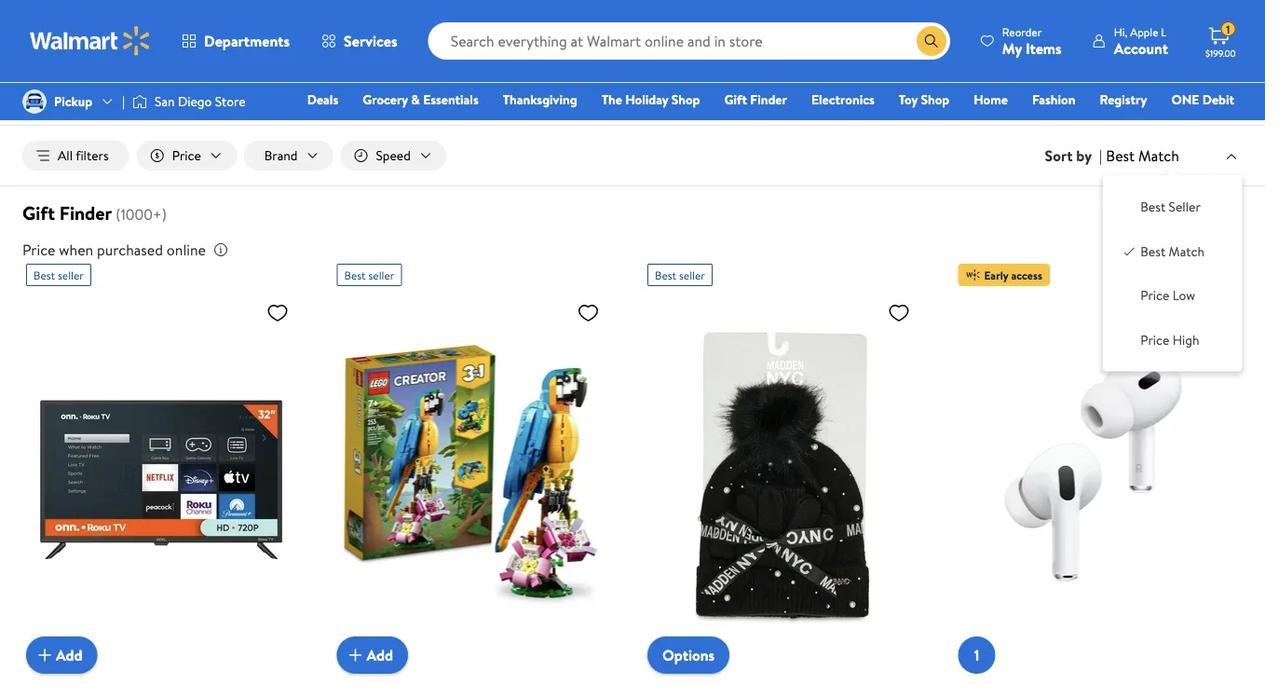 Task type: vqa. For each thing, say whether or not it's contained in the screenshot.
the a associated with store
no



Task type: locate. For each thing, give the bounding box(es) containing it.
 image
[[22, 89, 47, 114], [132, 92, 147, 111]]

& left fitness on the top of page
[[868, 34, 877, 52]]

toy shop link
[[891, 89, 958, 110]]

movies
[[130, 34, 170, 52]]

3 best seller from the left
[[655, 267, 705, 283]]

best seller for lego creator 3 in 1 exotic parrot building toy set, transforms to 3 different animal figures - from colorful parrot, to swimming fish, to cute frog, creative toys for kids ages 7 and up, 31136 image
[[344, 267, 395, 283]]

pet gifts button
[[247, 24, 324, 62]]

2 horizontal spatial gift
[[962, 34, 984, 52]]

0 vertical spatial match
[[1139, 145, 1180, 166]]

grocery & essentials link
[[354, 89, 487, 110]]

improvement
[[534, 34, 609, 52]]

| right by
[[1100, 145, 1103, 166]]

toy
[[899, 90, 918, 109]]

diego
[[178, 92, 212, 110]]

0 horizontal spatial finder
[[59, 200, 112, 226]]

1 horizontal spatial add button
[[337, 637, 408, 674]]

add button
[[26, 637, 97, 674], [337, 637, 408, 674]]

one
[[1172, 90, 1200, 109]]

2 best seller from the left
[[344, 267, 395, 283]]

0 horizontal spatial add to cart image
[[34, 644, 56, 666]]

pet gifts
[[262, 34, 309, 52]]

best match inside popup button
[[1107, 145, 1180, 166]]

the holiday shop link
[[593, 89, 709, 110]]

white elephant gifts
[[1062, 34, 1176, 52]]

walmart+
[[1179, 116, 1235, 135]]

gift down all filters button
[[22, 200, 55, 226]]

apple
[[1131, 24, 1159, 40]]

2 horizontal spatial best seller
[[655, 267, 705, 283]]

gift down games
[[725, 90, 747, 109]]

3 seller from the left
[[679, 267, 705, 283]]

best seller for the madden nyc women's faux pearl beanie and gloves, 2-piece gift set black image
[[655, 267, 705, 283]]

0 vertical spatial finder
[[751, 90, 787, 109]]

group containing books, movies & music
[[67, 0, 1199, 117]]

 image for san diego store
[[132, 92, 147, 111]]

0 horizontal spatial 1
[[975, 645, 980, 665]]

add to favorites list, madden nyc women's faux pearl beanie and gloves, 2-piece gift set black image
[[888, 301, 911, 324]]

2 vertical spatial gift
[[22, 200, 55, 226]]

1 inside button
[[975, 645, 980, 665]]

best seller
[[1141, 198, 1201, 216]]

0 vertical spatial best match
[[1107, 145, 1180, 166]]

home
[[499, 34, 531, 52]]

0 horizontal spatial shop
[[672, 90, 700, 109]]

gift cards button
[[947, 24, 1032, 62]]

best match right best match radio
[[1141, 242, 1205, 260]]

 image left san
[[132, 92, 147, 111]]

1 vertical spatial gift
[[725, 90, 747, 109]]

onn. 32 class hd (720p) led roku smart tv (100012589) image
[[26, 294, 296, 659]]

2 add from the left
[[367, 645, 393, 665]]

gift for gift finder (1000+)
[[22, 200, 55, 226]]

thanksgiving link
[[495, 89, 586, 110]]

video games list item
[[635, 21, 745, 65]]

video
[[654, 34, 687, 52]]

0 horizontal spatial gift
[[22, 200, 55, 226]]

finder down sports,
[[751, 90, 787, 109]]

Search search field
[[428, 22, 950, 60]]

seller for onn. 32 class hd (720p) led roku smart tv (100012589) image
[[58, 267, 84, 283]]

add to cart image for onn. 32 class hd (720p) led roku smart tv (100012589) image
[[34, 644, 56, 666]]

1 horizontal spatial shop
[[921, 90, 950, 109]]

san
[[155, 92, 175, 110]]

1 vertical spatial finder
[[59, 200, 112, 226]]

add for add to cart icon associated with lego creator 3 in 1 exotic parrot building toy set, transforms to 3 different animal figures - from colorful parrot, to swimming fish, to cute frog, creative toys for kids ages 7 and up, 31136 image
[[367, 645, 393, 665]]

0 vertical spatial gift
[[962, 34, 984, 52]]

price left high
[[1141, 331, 1170, 349]]

add to favorites list, onn. 32 class hd (720p) led roku smart tv (100012589) image
[[267, 301, 289, 324]]

home link
[[966, 89, 1017, 110]]

gift
[[962, 34, 984, 52], [725, 90, 747, 109], [22, 200, 55, 226]]

2 horizontal spatial seller
[[679, 267, 705, 283]]

reorder
[[1003, 24, 1042, 40]]

match
[[1139, 145, 1180, 166], [1169, 242, 1205, 260]]

0 horizontal spatial add button
[[26, 637, 97, 674]]

price inside dropdown button
[[172, 146, 201, 164]]

1 seller from the left
[[58, 267, 84, 283]]

add to cart image
[[34, 644, 56, 666], [344, 644, 367, 666]]

finder for gift finder (1000+)
[[59, 200, 112, 226]]

options
[[663, 645, 715, 666]]

access
[[1012, 267, 1043, 283]]

1 horizontal spatial finder
[[751, 90, 787, 109]]

games
[[690, 34, 726, 52]]

gift inside button
[[962, 34, 984, 52]]

shop
[[672, 90, 700, 109], [921, 90, 950, 109]]

fashion link
[[1024, 89, 1084, 110]]

finder
[[751, 90, 787, 109], [59, 200, 112, 226]]

sports,
[[771, 34, 811, 52]]

2 add to cart image from the left
[[344, 644, 367, 666]]

match down seller
[[1169, 242, 1205, 260]]

2 add button from the left
[[337, 637, 408, 674]]

gift finder (1000+)
[[22, 200, 167, 226]]

finder up when
[[59, 200, 112, 226]]

seller
[[58, 267, 84, 283], [369, 267, 395, 283], [679, 267, 705, 283]]

books,
[[90, 34, 127, 52]]

price
[[172, 146, 201, 164], [22, 240, 55, 260], [1141, 286, 1170, 305], [1141, 331, 1170, 349]]

price for price when purchased online
[[22, 240, 55, 260]]

reorder my items
[[1003, 24, 1062, 58]]

1 horizontal spatial best seller
[[344, 267, 395, 283]]

brand button
[[244, 141, 333, 171]]

departments
[[204, 31, 290, 51]]

1 horizontal spatial  image
[[132, 92, 147, 111]]

0 horizontal spatial add
[[56, 645, 83, 665]]

add to cart image for lego creator 3 in 1 exotic parrot building toy set, transforms to 3 different animal figures - from colorful parrot, to swimming fish, to cute frog, creative toys for kids ages 7 and up, 31136 image
[[344, 644, 367, 666]]

sports, outdoors & fitness button
[[756, 24, 932, 62]]

1 best seller from the left
[[34, 267, 84, 283]]

gift finder link
[[716, 89, 796, 110]]

0 horizontal spatial |
[[122, 92, 125, 110]]

1
[[1227, 21, 1231, 37], [975, 645, 980, 665]]

0 vertical spatial 1
[[1227, 21, 1231, 37]]

Walmart Site-Wide search field
[[428, 22, 950, 60]]

1 horizontal spatial add to cart image
[[344, 644, 367, 666]]

seller for lego creator 3 in 1 exotic parrot building toy set, transforms to 3 different animal figures - from colorful parrot, to swimming fish, to cute frog, creative toys for kids ages 7 and up, 31136 image
[[369, 267, 395, 283]]

0 horizontal spatial seller
[[58, 267, 84, 283]]

debit
[[1203, 90, 1235, 109]]

1 horizontal spatial |
[[1100, 145, 1103, 166]]

auto gifts button
[[339, 24, 425, 62]]

price left when
[[22, 240, 55, 260]]

add
[[56, 645, 83, 665], [367, 645, 393, 665]]

group
[[67, 0, 1199, 117]]

tools
[[455, 34, 484, 52]]

1 vertical spatial |
[[1100, 145, 1103, 166]]

1 horizontal spatial add
[[367, 645, 393, 665]]

gifts for pet gifts
[[284, 34, 309, 52]]

gift cards
[[962, 34, 1017, 52]]

Best Match radio
[[1122, 242, 1137, 257]]

registry
[[1100, 90, 1148, 109]]

0 horizontal spatial best seller
[[34, 267, 84, 283]]

add button for onn. 32 class hd (720p) led roku smart tv (100012589) image
[[26, 637, 97, 674]]

all filters button
[[22, 141, 129, 171]]

finder for gift finder
[[751, 90, 787, 109]]

hi, apple l account
[[1114, 24, 1169, 58]]

2 shop from the left
[[921, 90, 950, 109]]

shop right toy
[[921, 90, 950, 109]]

gift finder
[[725, 90, 787, 109]]

white elephant gifts list item
[[1043, 21, 1195, 65]]

shop right holiday on the top of page
[[672, 90, 700, 109]]

add to favorites list, lego creator 3 in 1 exotic parrot building toy set, transforms to 3 different animal figures - from colorful parrot, to swimming fish, to cute frog, creative toys for kids ages 7 and up, 31136 image
[[577, 301, 600, 324]]

add button for lego creator 3 in 1 exotic parrot building toy set, transforms to 3 different animal figures - from colorful parrot, to swimming fish, to cute frog, creative toys for kids ages 7 and up, 31136 image
[[337, 637, 408, 674]]

toy shop
[[899, 90, 950, 109]]

2 seller from the left
[[369, 267, 395, 283]]

1 add to cart image from the left
[[34, 644, 56, 666]]

personalized
[[583, 86, 654, 104]]

1 horizontal spatial seller
[[369, 267, 395, 283]]

option group
[[1119, 190, 1228, 356]]

| inside sort and filter section element
[[1100, 145, 1103, 166]]

pet
[[262, 34, 281, 52]]

 image left pickup
[[22, 89, 47, 114]]

1 shop from the left
[[672, 90, 700, 109]]

|
[[122, 92, 125, 110], [1100, 145, 1103, 166]]

1 add button from the left
[[26, 637, 97, 674]]

| left san
[[122, 92, 125, 110]]

price for price high
[[1141, 331, 1170, 349]]

gift cards list item
[[943, 21, 1036, 65]]

deals link
[[299, 89, 347, 110]]

price left the low
[[1141, 286, 1170, 305]]

1 horizontal spatial gift
[[725, 90, 747, 109]]

purchased
[[97, 240, 163, 260]]

0 horizontal spatial  image
[[22, 89, 47, 114]]

best match up best seller
[[1107, 145, 1180, 166]]

1 add from the left
[[56, 645, 83, 665]]

best seller
[[34, 267, 84, 283], [344, 267, 395, 283], [655, 267, 705, 283]]

gift left cards
[[962, 34, 984, 52]]

& left music
[[173, 34, 181, 52]]

match up best seller
[[1139, 145, 1180, 166]]

price down diego at the left top of page
[[172, 146, 201, 164]]

1 vertical spatial 1
[[975, 645, 980, 665]]

sports, outdoors & fitness
[[771, 34, 917, 52]]



Task type: describe. For each thing, give the bounding box(es) containing it.
sort
[[1045, 145, 1073, 166]]

outdoors
[[814, 34, 865, 52]]

price button
[[137, 141, 237, 171]]

search icon image
[[924, 34, 939, 48]]

l
[[1162, 24, 1167, 40]]

personalized gifts list item
[[565, 73, 701, 117]]

registry link
[[1092, 89, 1156, 110]]

gift for gift cards
[[962, 34, 984, 52]]

home
[[974, 90, 1008, 109]]

fitness
[[880, 34, 917, 52]]

filters
[[76, 146, 109, 164]]

best seller for onn. 32 class hd (720p) led roku smart tv (100012589) image
[[34, 267, 84, 283]]

one debit link
[[1163, 89, 1243, 110]]

books, movies & music button
[[75, 24, 232, 62]]

white elephant gifts button
[[1047, 24, 1191, 62]]

(1000+)
[[116, 204, 167, 225]]

personalized gifts button
[[568, 76, 697, 114]]

by
[[1077, 145, 1092, 166]]

video games button
[[639, 24, 741, 62]]

speed
[[376, 146, 411, 164]]

account
[[1114, 38, 1169, 58]]

white
[[1062, 34, 1095, 52]]

 image for pickup
[[22, 89, 47, 114]]

elephant
[[1099, 34, 1148, 52]]

books, movies & music
[[90, 34, 217, 52]]

grocery & essentials
[[363, 90, 479, 109]]

price when purchased online
[[22, 240, 206, 260]]

services button
[[306, 19, 413, 63]]

1 vertical spatial best match
[[1141, 242, 1205, 260]]

0 vertical spatial |
[[122, 92, 125, 110]]

holiday
[[626, 90, 669, 109]]

walmart+ link
[[1171, 116, 1243, 136]]

items
[[1026, 38, 1062, 58]]

madden nyc women's faux pearl beanie and gloves, 2-piece gift set black image
[[648, 294, 918, 659]]

legal information image
[[213, 242, 228, 257]]

essentials
[[423, 90, 479, 109]]

gifts for auto gifts
[[385, 34, 410, 52]]

& right tools
[[487, 34, 496, 52]]

seller for the madden nyc women's faux pearl beanie and gloves, 2-piece gift set black image
[[679, 267, 705, 283]]

price for price
[[172, 146, 201, 164]]

high
[[1173, 331, 1200, 349]]

deals
[[307, 90, 339, 109]]

low
[[1173, 286, 1196, 305]]

video games
[[654, 34, 726, 52]]

store
[[215, 92, 246, 110]]

early
[[985, 267, 1009, 283]]

auto
[[354, 34, 382, 52]]

auto gifts
[[354, 34, 410, 52]]

online
[[167, 240, 206, 260]]

hi,
[[1114, 24, 1128, 40]]

$199.00
[[1206, 47, 1236, 59]]

option group containing best seller
[[1119, 190, 1228, 356]]

all
[[58, 146, 73, 164]]

match inside popup button
[[1139, 145, 1180, 166]]

thanksgiving
[[503, 90, 578, 109]]

speed button
[[341, 141, 446, 171]]

lego creator 3 in 1 exotic parrot building toy set, transforms to 3 different animal figures - from colorful parrot, to swimming fish, to cute frog, creative toys for kids ages 7 and up, 31136 image
[[337, 294, 607, 659]]

music
[[185, 34, 217, 52]]

auto gifts list item
[[336, 21, 429, 65]]

the holiday shop
[[602, 90, 700, 109]]

tools & home improvement list item
[[436, 21, 628, 65]]

electronics link
[[803, 89, 883, 110]]

grocery
[[363, 90, 408, 109]]

all filters
[[58, 146, 109, 164]]

when
[[59, 240, 93, 260]]

walmart image
[[30, 26, 151, 56]]

& right grocery
[[411, 90, 420, 109]]

best inside popup button
[[1107, 145, 1135, 166]]

services
[[344, 31, 398, 51]]

my
[[1003, 38, 1022, 58]]

pickup
[[54, 92, 92, 110]]

tools & home improvement button
[[440, 24, 624, 62]]

price high
[[1141, 331, 1200, 349]]

& inside button
[[173, 34, 181, 52]]

options link
[[648, 637, 730, 674]]

price for price low
[[1141, 286, 1170, 305]]

books, movies & music list item
[[71, 21, 236, 65]]

departments button
[[166, 19, 306, 63]]

apple airpods pro (2nd generation) - lightning image
[[959, 294, 1229, 659]]

sports, outdoors & fitness list item
[[752, 21, 936, 65]]

electronics
[[812, 90, 875, 109]]

1 horizontal spatial 1
[[1227, 21, 1231, 37]]

best match button
[[1103, 143, 1243, 168]]

tools & home improvement
[[455, 34, 609, 52]]

1 button
[[959, 637, 996, 674]]

the
[[602, 90, 622, 109]]

san diego store
[[155, 92, 246, 110]]

sort by |
[[1045, 145, 1103, 166]]

brand
[[265, 146, 298, 164]]

add for add to cart icon related to onn. 32 class hd (720p) led roku smart tv (100012589) image
[[56, 645, 83, 665]]

gift for gift finder
[[725, 90, 747, 109]]

early access
[[985, 267, 1043, 283]]

gifts for personalized gifts
[[657, 86, 682, 104]]

fashion
[[1033, 90, 1076, 109]]

pet gifts list item
[[243, 21, 328, 65]]

personalized gifts
[[583, 86, 682, 104]]

1 vertical spatial match
[[1169, 242, 1205, 260]]

seller
[[1169, 198, 1201, 216]]

sort and filter section element
[[0, 126, 1266, 186]]



